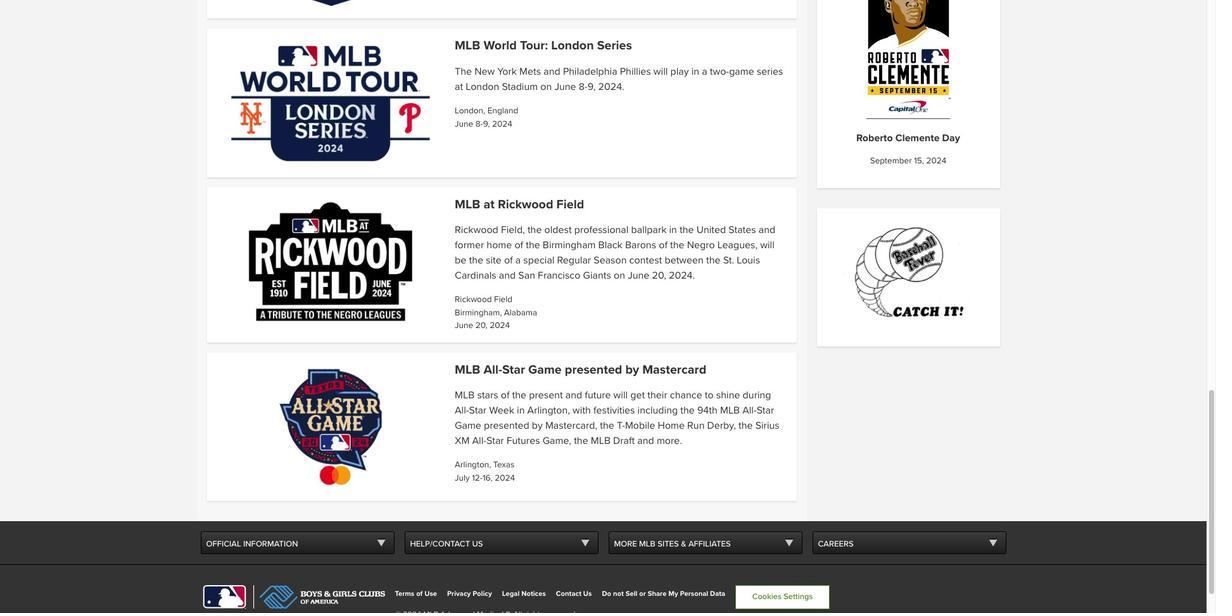 Task type: vqa. For each thing, say whether or not it's contained in the screenshot.
'0:48'
no



Task type: describe. For each thing, give the bounding box(es) containing it.
barons
[[626, 239, 657, 252]]

september
[[871, 156, 912, 166]]

9, inside the new york mets and philadelphia phillies will play in a two-game series at london stadium on june 8-9, 2024.
[[588, 81, 596, 93]]

help/contact us button
[[405, 532, 599, 555]]

information
[[243, 539, 298, 549]]

black
[[599, 239, 623, 252]]

june inside rickwood field birmingham, alabama june 20, 2024
[[455, 320, 474, 331]]

mlb inside "link"
[[455, 362, 481, 378]]

week
[[489, 405, 515, 417]]

the down the mastercard,
[[574, 435, 589, 448]]

0 vertical spatial rickwood
[[498, 197, 554, 212]]

mlb all-star game presented by mastercard link
[[455, 362, 787, 378]]

the up special
[[526, 239, 540, 252]]

series
[[597, 38, 632, 54]]

will for mlb all-star game presented by mastercard
[[614, 389, 628, 402]]

mlb up the
[[455, 38, 481, 54]]

&
[[681, 539, 687, 549]]

arlington, texas july 12-16, 2024
[[455, 460, 515, 483]]

festivities
[[594, 405, 635, 417]]

or
[[640, 590, 646, 598]]

of inside mlb stars of the present and future will get their chance to shine during all-star week in arlington, with festivities including the 94th mlb all-star game presented by mastercard, the t-mobile home run derby, the sirius xm all-star futures game, the mlb draft and more.
[[501, 389, 510, 402]]

my
[[669, 590, 679, 598]]

affiliates
[[689, 539, 731, 549]]

settings
[[784, 592, 813, 602]]

during
[[743, 389, 772, 402]]

september 15, 2024
[[871, 156, 947, 166]]

leagues,
[[718, 239, 758, 252]]

in inside rickwood field, the oldest professional ballpark in the united states and former home of the birmingham black barons of the negro leagues, will be the site of a special regular season contest between the st. louis cardinals and san francisco giants on june 20, 2024.
[[670, 224, 677, 237]]

site
[[486, 254, 502, 267]]

field inside rickwood field birmingham, alabama june 20, 2024
[[494, 294, 513, 305]]

will for mlb world tour: london series
[[654, 65, 668, 78]]

notices
[[522, 590, 546, 598]]

not
[[613, 590, 624, 598]]

terms
[[395, 590, 415, 598]]

philadelphia
[[563, 65, 618, 78]]

16,
[[483, 473, 493, 483]]

official information button
[[201, 532, 395, 555]]

privacy
[[447, 590, 471, 598]]

more mlb sites & affiliates button
[[609, 532, 803, 555]]

mlb at rickwood field
[[455, 197, 585, 212]]

present
[[529, 389, 563, 402]]

day
[[943, 132, 961, 145]]

by inside "link"
[[626, 362, 640, 378]]

clemente
[[896, 132, 940, 145]]

their
[[648, 389, 668, 402]]

the up between
[[671, 239, 685, 252]]

contact
[[556, 590, 582, 598]]

2024. inside the new york mets and philadelphia phillies will play in a two-game series at london stadium on june 8-9, 2024.
[[599, 81, 625, 93]]

do not sell or share my personal data link
[[602, 590, 726, 598]]

1 horizontal spatial field
[[557, 197, 585, 212]]

alabama
[[504, 307, 538, 318]]

share
[[648, 590, 667, 598]]

and up with on the left bottom
[[566, 389, 583, 402]]

the new york mets and philadelphia phillies will play in a two-game series at london stadium on june 8-9, 2024.
[[455, 65, 784, 93]]

july
[[455, 473, 470, 483]]

future
[[585, 389, 611, 402]]

get
[[631, 389, 645, 402]]

negro
[[687, 239, 715, 252]]

including
[[638, 405, 678, 417]]

professional
[[575, 224, 629, 237]]

mastercard
[[643, 362, 707, 378]]

game
[[730, 65, 755, 78]]

do not sell or share my personal data cookies settings
[[602, 590, 813, 602]]

london, england june 8-9, 2024
[[455, 105, 519, 129]]

use
[[425, 590, 437, 598]]

2024 inside rickwood field birmingham, alabama june 20, 2024
[[490, 320, 510, 331]]

contact us link
[[556, 590, 592, 598]]

of down ballpark
[[659, 239, 668, 252]]

at inside the new york mets and philadelphia phillies will play in a two-game series at london stadium on june 8-9, 2024.
[[455, 81, 463, 93]]

draft
[[614, 435, 635, 448]]

and left san on the left top of page
[[499, 270, 516, 282]]

new
[[475, 65, 495, 78]]

privacy policy link
[[447, 590, 492, 598]]

arlington, inside arlington, texas july 12-16, 2024
[[455, 460, 491, 470]]

rickwood for field
[[455, 294, 492, 305]]

june inside the new york mets and philadelphia phillies will play in a two-game series at london stadium on june 8-9, 2024.
[[555, 81, 577, 93]]

1 horizontal spatial london
[[552, 38, 594, 54]]

mlb inside popup button
[[640, 539, 656, 549]]

mlb stars of the present and future will get their chance to shine during all-star week in arlington, with festivities including the 94th mlb all-star game presented by mastercard, the t-mobile home run derby, the sirius xm all-star futures game, the mlb draft and more.
[[455, 389, 780, 448]]

cookies
[[753, 592, 782, 602]]

cardinals
[[455, 270, 497, 282]]

york
[[498, 65, 517, 78]]

of left use
[[416, 590, 423, 598]]

star down stars
[[469, 405, 487, 417]]

rickwood field birmingham, alabama june 20, 2024
[[455, 294, 538, 331]]

all- up the xm
[[455, 405, 469, 417]]

a inside rickwood field, the oldest professional ballpark in the united states and former home of the birmingham black barons of the negro leagues, will be the site of a special regular season contest between the st. louis cardinals and san francisco giants on june 20, 2024.
[[516, 254, 521, 267]]

8- inside the new york mets and philadelphia phillies will play in a two-game series at london stadium on june 8-9, 2024.
[[579, 81, 588, 93]]

15,
[[915, 156, 925, 166]]

12-
[[472, 473, 483, 483]]

the left the sirius on the right bottom
[[739, 420, 753, 432]]

mlb world tour: london series
[[455, 38, 632, 54]]

mastercard,
[[546, 420, 598, 432]]

mobile
[[625, 420, 656, 432]]

will inside rickwood field, the oldest professional ballpark in the united states and former home of the birmingham black barons of the negro leagues, will be the site of a special regular season contest between the st. louis cardinals and san francisco giants on june 20, 2024.
[[761, 239, 775, 252]]

oldest
[[545, 224, 572, 237]]

derby,
[[708, 420, 736, 432]]

terms of use link
[[395, 590, 437, 598]]

20, inside rickwood field birmingham, alabama june 20, 2024
[[476, 320, 488, 331]]

and down mobile
[[638, 435, 655, 448]]

20, inside rickwood field, the oldest professional ballpark in the united states and former home of the birmingham black barons of the negro leagues, will be the site of a special regular season contest between the st. louis cardinals and san francisco giants on june 20, 2024.
[[652, 270, 667, 282]]

former
[[455, 239, 484, 252]]

boys and girls club of america image
[[253, 586, 385, 609]]

mets
[[520, 65, 541, 78]]

run
[[688, 420, 705, 432]]

and right states
[[759, 224, 776, 237]]

official
[[206, 539, 241, 549]]

2024 inside arlington, texas july 12-16, 2024
[[495, 473, 515, 483]]

world
[[484, 38, 517, 54]]

with
[[573, 405, 591, 417]]



Task type: locate. For each thing, give the bounding box(es) containing it.
0 vertical spatial a
[[702, 65, 708, 78]]

home
[[658, 420, 685, 432]]

0 horizontal spatial game
[[455, 420, 482, 432]]

san
[[519, 270, 536, 282]]

at up "home"
[[484, 197, 495, 212]]

a inside the new york mets and philadelphia phillies will play in a two-game series at london stadium on june 8-9, 2024.
[[702, 65, 708, 78]]

20, down contest
[[652, 270, 667, 282]]

at down the
[[455, 81, 463, 93]]

mlb left sites
[[640, 539, 656, 549]]

contact us
[[556, 590, 592, 598]]

on down mets
[[541, 81, 552, 93]]

states
[[729, 224, 757, 237]]

the left st.
[[707, 254, 721, 267]]

will up festivities
[[614, 389, 628, 402]]

all- inside "link"
[[484, 362, 503, 378]]

8- down london,
[[476, 118, 483, 129]]

0 vertical spatial on
[[541, 81, 552, 93]]

presented inside "link"
[[565, 362, 623, 378]]

rickwood
[[498, 197, 554, 212], [455, 224, 499, 237], [455, 294, 492, 305]]

0 horizontal spatial a
[[516, 254, 521, 267]]

the up cardinals
[[469, 254, 484, 267]]

presented up future
[[565, 362, 623, 378]]

us
[[472, 539, 483, 549]]

1 horizontal spatial at
[[484, 197, 495, 212]]

phillies
[[620, 65, 651, 78]]

special
[[524, 254, 555, 267]]

2024 down the alabama
[[490, 320, 510, 331]]

0 horizontal spatial in
[[517, 405, 525, 417]]

stars
[[477, 389, 499, 402]]

all- up stars
[[484, 362, 503, 378]]

official information
[[206, 539, 298, 549]]

the left t- at bottom right
[[600, 420, 615, 432]]

texas
[[494, 460, 515, 470]]

2024. inside rickwood field, the oldest professional ballpark in the united states and former home of the birmingham black barons of the negro leagues, will be the site of a special regular season contest between the st. louis cardinals and san francisco giants on june 20, 2024.
[[669, 270, 695, 282]]

london down new
[[466, 81, 500, 93]]

data
[[711, 590, 726, 598]]

presented
[[565, 362, 623, 378], [484, 420, 530, 432]]

in right week
[[517, 405, 525, 417]]

and right mets
[[544, 65, 561, 78]]

regular
[[557, 254, 591, 267]]

mlb.com image
[[201, 586, 248, 610]]

will left the play
[[654, 65, 668, 78]]

june down philadelphia
[[555, 81, 577, 93]]

by up "get"
[[626, 362, 640, 378]]

giants
[[583, 270, 612, 282]]

will right leagues,
[[761, 239, 775, 252]]

more
[[614, 539, 637, 549]]

tour:
[[520, 38, 548, 54]]

1 vertical spatial a
[[516, 254, 521, 267]]

and
[[544, 65, 561, 78], [759, 224, 776, 237], [499, 270, 516, 282], [566, 389, 583, 402], [638, 435, 655, 448]]

play
[[671, 65, 689, 78]]

the down chance on the bottom of page
[[681, 405, 695, 417]]

1 horizontal spatial presented
[[565, 362, 623, 378]]

more.
[[657, 435, 682, 448]]

baseball fever. catch it! image
[[827, 219, 990, 337]]

the
[[455, 65, 472, 78]]

the up week
[[512, 389, 527, 402]]

1 horizontal spatial 9,
[[588, 81, 596, 93]]

be
[[455, 254, 467, 267]]

1 vertical spatial game
[[455, 420, 482, 432]]

birmingham
[[543, 239, 596, 252]]

2 horizontal spatial will
[[761, 239, 775, 252]]

94th
[[698, 405, 718, 417]]

2 vertical spatial in
[[517, 405, 525, 417]]

2024.
[[599, 81, 625, 93], [669, 270, 695, 282]]

2024. down between
[[669, 270, 695, 282]]

london up philadelphia
[[552, 38, 594, 54]]

will inside mlb stars of the present and future will get their chance to shine during all-star week in arlington, with festivities including the 94th mlb all-star game presented by mastercard, the t-mobile home run derby, the sirius xm all-star futures game, the mlb draft and more.
[[614, 389, 628, 402]]

sell
[[626, 590, 638, 598]]

game
[[529, 362, 562, 378], [455, 420, 482, 432]]

privacy policy
[[447, 590, 492, 598]]

1 vertical spatial 20,
[[476, 320, 488, 331]]

20,
[[652, 270, 667, 282], [476, 320, 488, 331]]

mlb at rickwood field link
[[455, 197, 787, 213]]

of up week
[[501, 389, 510, 402]]

on down season
[[614, 270, 626, 282]]

0 horizontal spatial presented
[[484, 420, 530, 432]]

0 horizontal spatial london
[[466, 81, 500, 93]]

a up san on the left top of page
[[516, 254, 521, 267]]

all- right the xm
[[473, 435, 487, 448]]

1 horizontal spatial a
[[702, 65, 708, 78]]

june down birmingham,
[[455, 320, 474, 331]]

mlb left "draft" at the bottom of the page
[[591, 435, 611, 448]]

roberto
[[857, 132, 893, 145]]

louis
[[737, 254, 761, 267]]

1 vertical spatial at
[[484, 197, 495, 212]]

2024 down the england
[[492, 118, 513, 129]]

in inside mlb stars of the present and future will get their chance to shine during all-star week in arlington, with festivities including the 94th mlb all-star game presented by mastercard, the t-mobile home run derby, the sirius xm all-star futures game, the mlb draft and more.
[[517, 405, 525, 417]]

on inside the new york mets and philadelphia phillies will play in a two-game series at london stadium on june 8-9, 2024.
[[541, 81, 552, 93]]

two-
[[710, 65, 730, 78]]

2024. down philadelphia
[[599, 81, 625, 93]]

cookies settings button
[[736, 586, 830, 610]]

0 vertical spatial 20,
[[652, 270, 667, 282]]

0 horizontal spatial field
[[494, 294, 513, 305]]

between
[[665, 254, 704, 267]]

to
[[705, 389, 714, 402]]

0 horizontal spatial 20,
[[476, 320, 488, 331]]

t-
[[617, 420, 625, 432]]

star up the sirius on the right bottom
[[757, 405, 775, 417]]

game up the xm
[[455, 420, 482, 432]]

stadium
[[502, 81, 538, 93]]

9, inside london, england june 8-9, 2024
[[483, 118, 490, 129]]

sites
[[658, 539, 679, 549]]

in
[[692, 65, 700, 78], [670, 224, 677, 237], [517, 405, 525, 417]]

1 vertical spatial by
[[532, 420, 543, 432]]

help/contact
[[410, 539, 470, 549]]

rickwood inside rickwood field, the oldest professional ballpark in the united states and former home of the birmingham black barons of the negro leagues, will be the site of a special regular season contest between the st. louis cardinals and san francisco giants on june 20, 2024.
[[455, 224, 499, 237]]

1 vertical spatial 8-
[[476, 118, 483, 129]]

presented inside mlb stars of the present and future will get their chance to shine during all-star week in arlington, with festivities including the 94th mlb all-star game presented by mastercard, the t-mobile home run derby, the sirius xm all-star futures game, the mlb draft and more.
[[484, 420, 530, 432]]

0 horizontal spatial at
[[455, 81, 463, 93]]

field,
[[501, 224, 525, 237]]

legal notices link
[[502, 590, 546, 598]]

game up present
[[529, 362, 562, 378]]

game inside "link"
[[529, 362, 562, 378]]

0 vertical spatial in
[[692, 65, 700, 78]]

the up negro
[[680, 224, 694, 237]]

legal
[[502, 590, 520, 598]]

arlington, inside mlb stars of the present and future will get their chance to shine during all-star week in arlington, with festivities including the 94th mlb all-star game presented by mastercard, the t-mobile home run derby, the sirius xm all-star futures game, the mlb draft and more.
[[528, 405, 570, 417]]

1 horizontal spatial 20,
[[652, 270, 667, 282]]

9, down london,
[[483, 118, 490, 129]]

0 horizontal spatial 8-
[[476, 118, 483, 129]]

birmingham,
[[455, 307, 502, 318]]

contest
[[630, 254, 663, 267]]

in right the play
[[692, 65, 700, 78]]

and inside the new york mets and philadelphia phillies will play in a two-game series at london stadium on june 8-9, 2024.
[[544, 65, 561, 78]]

do
[[602, 590, 612, 598]]

0 vertical spatial game
[[529, 362, 562, 378]]

2 horizontal spatial in
[[692, 65, 700, 78]]

rickwood field, the oldest professional ballpark in the united states and former home of the birmingham black barons of the negro leagues, will be the site of a special regular season contest between the st. louis cardinals and san francisco giants on june 20, 2024.
[[455, 224, 776, 282]]

1 vertical spatial arlington,
[[455, 460, 491, 470]]

1 horizontal spatial 8-
[[579, 81, 588, 93]]

0 horizontal spatial will
[[614, 389, 628, 402]]

the
[[528, 224, 542, 237], [680, 224, 694, 237], [526, 239, 540, 252], [671, 239, 685, 252], [469, 254, 484, 267], [707, 254, 721, 267], [512, 389, 527, 402], [681, 405, 695, 417], [600, 420, 615, 432], [739, 420, 753, 432], [574, 435, 589, 448]]

field up the alabama
[[494, 294, 513, 305]]

0 vertical spatial at
[[455, 81, 463, 93]]

1 vertical spatial will
[[761, 239, 775, 252]]

1 horizontal spatial by
[[626, 362, 640, 378]]

0 vertical spatial field
[[557, 197, 585, 212]]

1 vertical spatial on
[[614, 270, 626, 282]]

rickwood up birmingham,
[[455, 294, 492, 305]]

of down "field,"
[[515, 239, 524, 252]]

the right "field,"
[[528, 224, 542, 237]]

season
[[594, 254, 627, 267]]

2024
[[492, 118, 513, 129], [927, 156, 947, 166], [490, 320, 510, 331], [495, 473, 515, 483]]

roberto clemente day
[[857, 132, 961, 145]]

mlb
[[455, 38, 481, 54], [455, 197, 481, 212], [455, 362, 481, 378], [455, 389, 475, 402], [721, 405, 740, 417], [591, 435, 611, 448], [640, 539, 656, 549]]

help/contact us
[[410, 539, 483, 549]]

arlington, down present
[[528, 405, 570, 417]]

20, down birmingham,
[[476, 320, 488, 331]]

0 vertical spatial will
[[654, 65, 668, 78]]

1 horizontal spatial arlington,
[[528, 405, 570, 417]]

8-
[[579, 81, 588, 93], [476, 118, 483, 129]]

field up oldest on the left top
[[557, 197, 585, 212]]

1 vertical spatial 9,
[[483, 118, 490, 129]]

rickwood up former
[[455, 224, 499, 237]]

field
[[557, 197, 585, 212], [494, 294, 513, 305]]

june
[[555, 81, 577, 93], [455, 118, 474, 129], [628, 270, 650, 282], [455, 320, 474, 331]]

1 vertical spatial field
[[494, 294, 513, 305]]

1 horizontal spatial in
[[670, 224, 677, 237]]

1 vertical spatial london
[[466, 81, 500, 93]]

8- down philadelphia
[[579, 81, 588, 93]]

mlb down shine at the bottom of page
[[721, 405, 740, 417]]

careers
[[819, 539, 854, 549]]

rickwood inside rickwood field birmingham, alabama june 20, 2024
[[455, 294, 492, 305]]

on inside rickwood field, the oldest professional ballpark in the united states and former home of the birmingham black barons of the negro leagues, will be the site of a special regular season contest between the st. louis cardinals and san francisco giants on june 20, 2024.
[[614, 270, 626, 282]]

1 vertical spatial presented
[[484, 420, 530, 432]]

mlb all-star game presented by mastercard
[[455, 362, 707, 378]]

by up the futures
[[532, 420, 543, 432]]

0 vertical spatial presented
[[565, 362, 623, 378]]

0 vertical spatial 9,
[[588, 81, 596, 93]]

rickwood for field,
[[455, 224, 499, 237]]

of right site
[[504, 254, 513, 267]]

policy
[[473, 590, 492, 598]]

june down contest
[[628, 270, 650, 282]]

sirius
[[756, 420, 780, 432]]

in right ballpark
[[670, 224, 677, 237]]

1 horizontal spatial game
[[529, 362, 562, 378]]

mlb up former
[[455, 197, 481, 212]]

0 vertical spatial arlington,
[[528, 405, 570, 417]]

by inside mlb stars of the present and future will get their chance to shine during all-star week in arlington, with festivities including the 94th mlb all-star game presented by mastercard, the t-mobile home run derby, the sirius xm all-star futures game, the mlb draft and more.
[[532, 420, 543, 432]]

london inside the new york mets and philadelphia phillies will play in a two-game series at london stadium on june 8-9, 2024.
[[466, 81, 500, 93]]

will
[[654, 65, 668, 78], [761, 239, 775, 252], [614, 389, 628, 402]]

london
[[552, 38, 594, 54], [466, 81, 500, 93]]

legal notices
[[502, 590, 546, 598]]

a left two-
[[702, 65, 708, 78]]

will inside the new york mets and philadelphia phillies will play in a two-game series at london stadium on june 8-9, 2024.
[[654, 65, 668, 78]]

2024 inside london, england june 8-9, 2024
[[492, 118, 513, 129]]

presented down week
[[484, 420, 530, 432]]

0 vertical spatial by
[[626, 362, 640, 378]]

all-
[[484, 362, 503, 378], [455, 405, 469, 417], [743, 405, 757, 417], [473, 435, 487, 448]]

1 vertical spatial rickwood
[[455, 224, 499, 237]]

2 vertical spatial rickwood
[[455, 294, 492, 305]]

1 horizontal spatial on
[[614, 270, 626, 282]]

st.
[[724, 254, 735, 267]]

mlb up stars
[[455, 362, 481, 378]]

chance
[[670, 389, 703, 402]]

in inside the new york mets and philadelphia phillies will play in a two-game series at london stadium on june 8-9, 2024.
[[692, 65, 700, 78]]

game inside mlb stars of the present and future will get their chance to shine during all-star week in arlington, with festivities including the 94th mlb all-star game presented by mastercard, the t-mobile home run derby, the sirius xm all-star futures game, the mlb draft and more.
[[455, 420, 482, 432]]

june inside rickwood field, the oldest professional ballpark in the united states and former home of the birmingham black barons of the negro leagues, will be the site of a special regular season contest between the st. louis cardinals and san francisco giants on june 20, 2024.
[[628, 270, 650, 282]]

star up texas
[[487, 435, 504, 448]]

1 horizontal spatial will
[[654, 65, 668, 78]]

star up week
[[503, 362, 525, 378]]

9, down philadelphia
[[588, 81, 596, 93]]

0 horizontal spatial 9,
[[483, 118, 490, 129]]

2024 down texas
[[495, 473, 515, 483]]

all- down during
[[743, 405, 757, 417]]

0 vertical spatial 2024.
[[599, 81, 625, 93]]

arlington, up the 12-
[[455, 460, 491, 470]]

0 horizontal spatial by
[[532, 420, 543, 432]]

june down london,
[[455, 118, 474, 129]]

2024 right 15,
[[927, 156, 947, 166]]

8- inside london, england june 8-9, 2024
[[476, 118, 483, 129]]

0 vertical spatial london
[[552, 38, 594, 54]]

june inside london, england june 8-9, 2024
[[455, 118, 474, 129]]

1 horizontal spatial 2024.
[[669, 270, 695, 282]]

futures
[[507, 435, 540, 448]]

0 vertical spatial 8-
[[579, 81, 588, 93]]

1 vertical spatial in
[[670, 224, 677, 237]]

series
[[757, 65, 784, 78]]

1 vertical spatial 2024.
[[669, 270, 695, 282]]

mlb left stars
[[455, 389, 475, 402]]

0 horizontal spatial on
[[541, 81, 552, 93]]

0 horizontal spatial arlington,
[[455, 460, 491, 470]]

rickwood up "field,"
[[498, 197, 554, 212]]

at inside mlb at rickwood field link
[[484, 197, 495, 212]]

mlb world tour: london series link
[[455, 38, 787, 54]]

0 horizontal spatial 2024.
[[599, 81, 625, 93]]

2 vertical spatial will
[[614, 389, 628, 402]]

star inside "link"
[[503, 362, 525, 378]]



